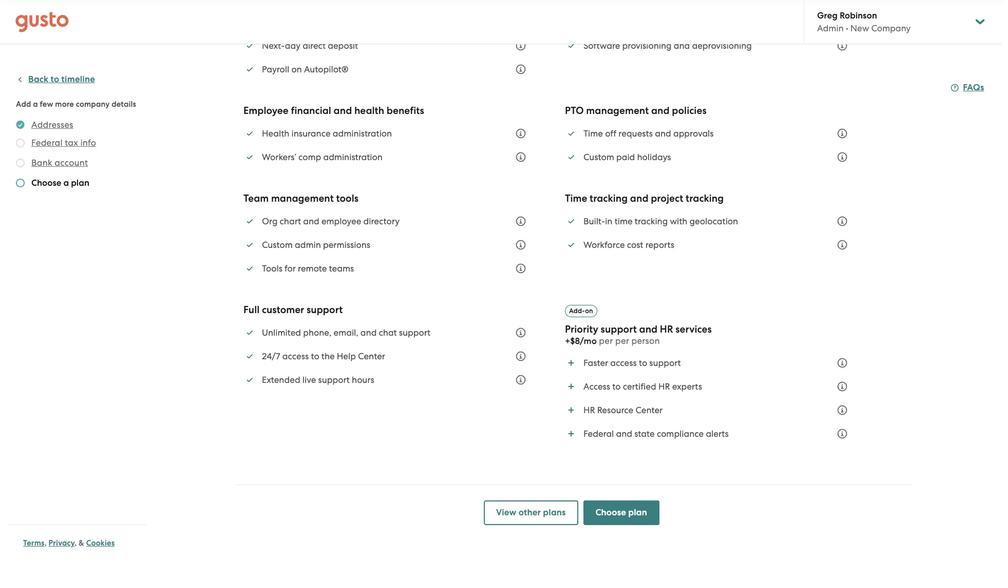 Task type: locate. For each thing, give the bounding box(es) containing it.
1 vertical spatial custom
[[262, 240, 293, 250]]

list containing health insurance administration
[[244, 122, 532, 169]]

circle check image
[[16, 119, 25, 131]]

0 vertical spatial on
[[292, 64, 302, 75]]

&
[[79, 539, 84, 548]]

, left &
[[75, 539, 77, 548]]

bank account button
[[31, 157, 88, 169]]

a for plan
[[63, 178, 69, 189]]

0 horizontal spatial custom
[[262, 240, 293, 250]]

new
[[851, 23, 870, 33]]

email,
[[334, 328, 358, 338]]

, left privacy link at the left bottom
[[45, 539, 47, 548]]

plans
[[543, 508, 566, 518]]

and for software provisioning and deprovisioning
[[674, 41, 690, 51]]

approvals
[[674, 129, 714, 139]]

per up faster
[[599, 336, 613, 346]]

and left chat
[[361, 328, 377, 338]]

list for full customer support
[[244, 322, 532, 392]]

choose inside button
[[596, 508, 626, 518]]

workers'
[[262, 152, 296, 162]]

greg
[[818, 10, 838, 21]]

1 horizontal spatial access
[[611, 358, 637, 368]]

administration down the health insurance administration
[[323, 152, 383, 162]]

1 vertical spatial on
[[585, 307, 593, 315]]

project
[[651, 193, 684, 205]]

to right access
[[613, 382, 621, 392]]

federal down resource
[[584, 429, 614, 439]]

0 vertical spatial center
[[358, 352, 385, 362]]

center
[[358, 352, 385, 362], [636, 405, 663, 416]]

tracking down time tracking and project tracking at the top of the page
[[635, 216, 668, 227]]

time up built-
[[565, 193, 588, 205]]

check image left choose a plan on the left
[[16, 179, 25, 188]]

reports
[[646, 240, 675, 250]]

access right faster
[[611, 358, 637, 368]]

hr inside priority support and hr services +$8/mo per per person
[[660, 324, 673, 336]]

1 horizontal spatial management
[[586, 105, 649, 117]]

custom admin permissions
[[262, 240, 370, 250]]

1 vertical spatial check image
[[16, 159, 25, 168]]

1 horizontal spatial a
[[63, 178, 69, 189]]

and left state
[[616, 429, 633, 439]]

list for team management tools
[[244, 210, 532, 280]]

team management tools
[[244, 193, 359, 205]]

per left the person
[[616, 336, 629, 346]]

federal for federal and state compliance alerts
[[584, 429, 614, 439]]

in
[[605, 216, 613, 227]]

administration for workers' comp administration
[[323, 152, 383, 162]]

0 horizontal spatial choose
[[31, 178, 61, 189]]

check image
[[16, 139, 25, 147], [16, 159, 25, 168], [16, 179, 25, 188]]

1 vertical spatial time
[[565, 193, 588, 205]]

0 horizontal spatial access
[[283, 352, 309, 362]]

0 horizontal spatial management
[[271, 193, 334, 205]]

management up off
[[586, 105, 649, 117]]

0 vertical spatial check image
[[16, 139, 25, 147]]

0 horizontal spatial per
[[599, 336, 613, 346]]

employee financial and health benefits
[[244, 105, 424, 117]]

2 vertical spatial check image
[[16, 179, 25, 188]]

0 vertical spatial administration
[[333, 129, 392, 139]]

phone,
[[303, 328, 332, 338]]

•
[[846, 23, 849, 33]]

1 vertical spatial federal
[[584, 429, 614, 439]]

hr down access
[[584, 405, 595, 416]]

1 vertical spatial management
[[271, 193, 334, 205]]

extended live support hours
[[262, 375, 374, 385]]

and inside priority support and hr services +$8/mo per per person
[[639, 324, 658, 336]]

hr left services
[[660, 324, 673, 336]]

and
[[674, 41, 690, 51], [334, 105, 352, 117], [652, 105, 670, 117], [655, 129, 671, 139], [630, 193, 649, 205], [303, 216, 319, 227], [639, 324, 658, 336], [361, 328, 377, 338], [616, 429, 633, 439]]

0 horizontal spatial federal
[[31, 138, 63, 148]]

and for org chart and employee directory
[[303, 216, 319, 227]]

chart
[[280, 216, 301, 227]]

plan
[[71, 178, 89, 189], [629, 508, 647, 518]]

check image for bank
[[16, 159, 25, 168]]

administration for health insurance administration
[[333, 129, 392, 139]]

support down the
[[318, 375, 350, 385]]

center up state
[[636, 405, 663, 416]]

center up hours on the bottom left of page
[[358, 352, 385, 362]]

person
[[632, 336, 660, 346]]

bank
[[31, 158, 52, 168]]

privacy
[[49, 539, 75, 548]]

requests
[[619, 129, 653, 139]]

hr
[[660, 324, 673, 336], [659, 382, 670, 392], [584, 405, 595, 416]]

other
[[519, 508, 541, 518]]

and up time
[[630, 193, 649, 205]]

1 horizontal spatial ,
[[75, 539, 77, 548]]

0 horizontal spatial ,
[[45, 539, 47, 548]]

2 check image from the top
[[16, 159, 25, 168]]

administration down health
[[333, 129, 392, 139]]

0 vertical spatial federal
[[31, 138, 63, 148]]

time
[[584, 129, 603, 139], [565, 193, 588, 205]]

0 horizontal spatial a
[[33, 100, 38, 109]]

custom paid holidays
[[584, 152, 671, 162]]

robinson
[[840, 10, 877, 21]]

faster access to support
[[584, 358, 681, 368]]

to inside button
[[51, 74, 59, 85]]

extended
[[262, 375, 300, 385]]

on
[[292, 64, 302, 75], [585, 307, 593, 315]]

check image down the circle check image
[[16, 139, 25, 147]]

0 vertical spatial management
[[586, 105, 649, 117]]

tracking up geolocation
[[686, 193, 724, 205]]

2 vertical spatial hr
[[584, 405, 595, 416]]

policies
[[672, 105, 707, 117]]

greg robinson admin • new company
[[818, 10, 911, 33]]

0 vertical spatial custom
[[584, 152, 614, 162]]

0 vertical spatial choose
[[31, 178, 61, 189]]

list containing unlimited phone, email, and chat support
[[244, 322, 532, 392]]

on for add-
[[585, 307, 593, 315]]

0 vertical spatial hr
[[660, 324, 673, 336]]

health
[[262, 129, 289, 139]]

and up the holidays
[[655, 129, 671, 139]]

time inside list
[[584, 129, 603, 139]]

1 vertical spatial plan
[[629, 508, 647, 518]]

list
[[244, 0, 532, 81], [244, 122, 532, 169], [565, 122, 854, 169], [244, 210, 532, 280], [565, 210, 854, 257], [244, 322, 532, 392], [565, 352, 854, 446]]

on inside list
[[292, 64, 302, 75]]

on right the payroll
[[292, 64, 302, 75]]

add-on
[[569, 307, 593, 315]]

privacy link
[[49, 539, 75, 548]]

list containing time off requests and approvals
[[565, 122, 854, 169]]

choose inside list
[[31, 178, 61, 189]]

1 horizontal spatial custom
[[584, 152, 614, 162]]

on up priority
[[585, 307, 593, 315]]

1 vertical spatial choose
[[596, 508, 626, 518]]

custom for pto
[[584, 152, 614, 162]]

1 per from the left
[[599, 336, 613, 346]]

0 horizontal spatial plan
[[71, 178, 89, 189]]

1 horizontal spatial choose
[[596, 508, 626, 518]]

0 horizontal spatial tracking
[[590, 193, 628, 205]]

list containing org chart and employee directory
[[244, 210, 532, 280]]

hr for certified
[[659, 382, 670, 392]]

0 horizontal spatial center
[[358, 352, 385, 362]]

1 horizontal spatial federal
[[584, 429, 614, 439]]

access
[[283, 352, 309, 362], [611, 358, 637, 368]]

and left health
[[334, 105, 352, 117]]

0 horizontal spatial on
[[292, 64, 302, 75]]

1 horizontal spatial plan
[[629, 508, 647, 518]]

geolocation
[[690, 216, 738, 227]]

check image left bank at the top of page
[[16, 159, 25, 168]]

time off requests and approvals
[[584, 129, 714, 139]]

terms
[[23, 539, 45, 548]]

federal tax info
[[31, 138, 96, 148]]

0 vertical spatial a
[[33, 100, 38, 109]]

custom
[[584, 152, 614, 162], [262, 240, 293, 250]]

tools
[[336, 193, 359, 205]]

1 vertical spatial administration
[[323, 152, 383, 162]]

tracking
[[590, 193, 628, 205], [686, 193, 724, 205], [635, 216, 668, 227]]

1 horizontal spatial tracking
[[635, 216, 668, 227]]

customer
[[262, 304, 304, 316]]

1 horizontal spatial on
[[585, 307, 593, 315]]

federal inside federal tax info button
[[31, 138, 63, 148]]

,
[[45, 539, 47, 548], [75, 539, 77, 548]]

addresses
[[31, 120, 73, 130]]

addresses button
[[31, 119, 73, 131]]

financial
[[291, 105, 331, 117]]

management up chart
[[271, 193, 334, 205]]

a down account
[[63, 178, 69, 189]]

and up 'time off requests and approvals'
[[652, 105, 670, 117]]

terms link
[[23, 539, 45, 548]]

hr for and
[[660, 324, 673, 336]]

time left off
[[584, 129, 603, 139]]

tracking up in
[[590, 193, 628, 205]]

a left few
[[33, 100, 38, 109]]

faqs
[[963, 82, 985, 93]]

custom up tools
[[262, 240, 293, 250]]

view other plans button
[[484, 501, 578, 526]]

back
[[28, 74, 48, 85]]

and up the person
[[639, 324, 658, 336]]

2 , from the left
[[75, 539, 77, 548]]

1 check image from the top
[[16, 139, 25, 147]]

custom down off
[[584, 152, 614, 162]]

a inside list
[[63, 178, 69, 189]]

federal inside list
[[584, 429, 614, 439]]

support up the person
[[601, 324, 637, 336]]

to right back
[[51, 74, 59, 85]]

1 horizontal spatial per
[[616, 336, 629, 346]]

list containing built-in time tracking with geolocation
[[565, 210, 854, 257]]

insurance
[[292, 129, 331, 139]]

payroll on autopilot®
[[262, 64, 349, 75]]

list for time tracking and project tracking
[[565, 210, 854, 257]]

cost
[[627, 240, 644, 250]]

a
[[33, 100, 38, 109], [63, 178, 69, 189]]

alerts
[[706, 429, 729, 439]]

pto management and policies
[[565, 105, 707, 117]]

access to certified hr experts
[[584, 382, 702, 392]]

to left the
[[311, 352, 319, 362]]

company
[[76, 100, 110, 109]]

administration
[[333, 129, 392, 139], [323, 152, 383, 162]]

federal for federal tax info
[[31, 138, 63, 148]]

and right 'provisioning'
[[674, 41, 690, 51]]

federal down the addresses
[[31, 138, 63, 148]]

on for payroll
[[292, 64, 302, 75]]

0 vertical spatial time
[[584, 129, 603, 139]]

few
[[40, 100, 53, 109]]

hr left experts
[[659, 382, 670, 392]]

list for pto management and policies
[[565, 122, 854, 169]]

access for 24/7
[[283, 352, 309, 362]]

federal
[[31, 138, 63, 148], [584, 429, 614, 439]]

with
[[670, 216, 688, 227]]

time tracking and project tracking
[[565, 193, 724, 205]]

1 vertical spatial hr
[[659, 382, 670, 392]]

1 vertical spatial center
[[636, 405, 663, 416]]

team
[[244, 193, 269, 205]]

1 vertical spatial a
[[63, 178, 69, 189]]

and right chart
[[303, 216, 319, 227]]

access right the 24/7
[[283, 352, 309, 362]]

0 vertical spatial plan
[[71, 178, 89, 189]]



Task type: vqa. For each thing, say whether or not it's contained in the screenshot.
Time
yes



Task type: describe. For each thing, give the bounding box(es) containing it.
remote
[[298, 264, 327, 274]]

org chart and employee directory
[[262, 216, 400, 227]]

cookies button
[[86, 537, 115, 550]]

list for employee financial and health benefits
[[244, 122, 532, 169]]

1 horizontal spatial center
[[636, 405, 663, 416]]

live
[[303, 375, 316, 385]]

help
[[337, 352, 356, 362]]

3 check image from the top
[[16, 179, 25, 188]]

2 horizontal spatial tracking
[[686, 193, 724, 205]]

software
[[584, 41, 620, 51]]

tools for remote teams
[[262, 264, 354, 274]]

add
[[16, 100, 31, 109]]

a for few
[[33, 100, 38, 109]]

choose plan button
[[583, 501, 660, 526]]

workers' comp administration
[[262, 152, 383, 162]]

home image
[[15, 12, 69, 32]]

priority
[[565, 324, 599, 336]]

choose a plan list
[[16, 119, 142, 192]]

built-
[[584, 216, 605, 227]]

certified
[[623, 382, 657, 392]]

back to timeline button
[[16, 73, 95, 86]]

provisioning
[[623, 41, 672, 51]]

choose plan
[[596, 508, 647, 518]]

view other plans
[[496, 508, 566, 518]]

time for time off requests and approvals
[[584, 129, 603, 139]]

2 per from the left
[[616, 336, 629, 346]]

and for employee financial and health benefits
[[334, 105, 352, 117]]

time for time tracking and project tracking
[[565, 193, 588, 205]]

permissions
[[323, 240, 370, 250]]

tracking inside list
[[635, 216, 668, 227]]

benefits
[[387, 105, 424, 117]]

choose for choose plan
[[596, 508, 626, 518]]

faqs button
[[951, 82, 985, 94]]

services
[[676, 324, 712, 336]]

support right chat
[[399, 328, 431, 338]]

terms , privacy , & cookies
[[23, 539, 115, 548]]

info
[[80, 138, 96, 148]]

unlimited phone, email, and chat support
[[262, 328, 431, 338]]

support down the person
[[650, 358, 681, 368]]

check image for federal
[[16, 139, 25, 147]]

1 , from the left
[[45, 539, 47, 548]]

access
[[584, 382, 610, 392]]

employee
[[244, 105, 289, 117]]

support inside priority support and hr services +$8/mo per per person
[[601, 324, 637, 336]]

deprovisioning
[[692, 41, 752, 51]]

full customer support
[[244, 304, 343, 316]]

and for priority support and hr services +$8/mo per per person
[[639, 324, 658, 336]]

time
[[615, 216, 633, 227]]

workforce cost reports
[[584, 240, 675, 250]]

add-
[[569, 307, 585, 315]]

list containing faster access to support
[[565, 352, 854, 446]]

bank account
[[31, 158, 88, 168]]

back to timeline
[[28, 74, 95, 85]]

faster
[[584, 358, 608, 368]]

support up phone,
[[307, 304, 343, 316]]

full
[[244, 304, 260, 316]]

custom for team
[[262, 240, 293, 250]]

+$8/mo
[[565, 336, 597, 347]]

comp
[[299, 152, 321, 162]]

admin
[[295, 240, 321, 250]]

built-in time tracking with geolocation
[[584, 216, 738, 227]]

admin
[[818, 23, 844, 33]]

experts
[[672, 382, 702, 392]]

teams
[[329, 264, 354, 274]]

hours
[[352, 375, 374, 385]]

and for time tracking and project tracking
[[630, 193, 649, 205]]

for
[[285, 264, 296, 274]]

access for faster
[[611, 358, 637, 368]]

to down the person
[[639, 358, 648, 368]]

timeline
[[61, 74, 95, 85]]

unlimited
[[262, 328, 301, 338]]

health
[[355, 105, 384, 117]]

management for team
[[271, 193, 334, 205]]

24/7
[[262, 352, 280, 362]]

view
[[496, 508, 517, 518]]

chat
[[379, 328, 397, 338]]

company
[[872, 23, 911, 33]]

plan inside button
[[629, 508, 647, 518]]

and for pto management and policies
[[652, 105, 670, 117]]

paid
[[617, 152, 635, 162]]

the
[[322, 352, 335, 362]]

management for pto
[[586, 105, 649, 117]]

org
[[262, 216, 278, 227]]

federal and state compliance alerts
[[584, 429, 729, 439]]

payroll
[[262, 64, 289, 75]]

24/7 access to the help center
[[262, 352, 385, 362]]

autopilot®
[[304, 64, 349, 75]]

employee
[[322, 216, 361, 227]]

software provisioning and deprovisioning
[[584, 41, 752, 51]]

pto
[[565, 105, 584, 117]]

workforce
[[584, 240, 625, 250]]

tools
[[262, 264, 283, 274]]

deposit
[[328, 41, 358, 51]]

compliance
[[657, 429, 704, 439]]

hr resource center
[[584, 405, 663, 416]]

directory
[[364, 216, 400, 227]]

add a few more company details
[[16, 100, 136, 109]]

list containing next-day direct deposit
[[244, 0, 532, 81]]

holidays
[[637, 152, 671, 162]]

day
[[285, 41, 301, 51]]

choose for choose a plan
[[31, 178, 61, 189]]

plan inside list
[[71, 178, 89, 189]]



